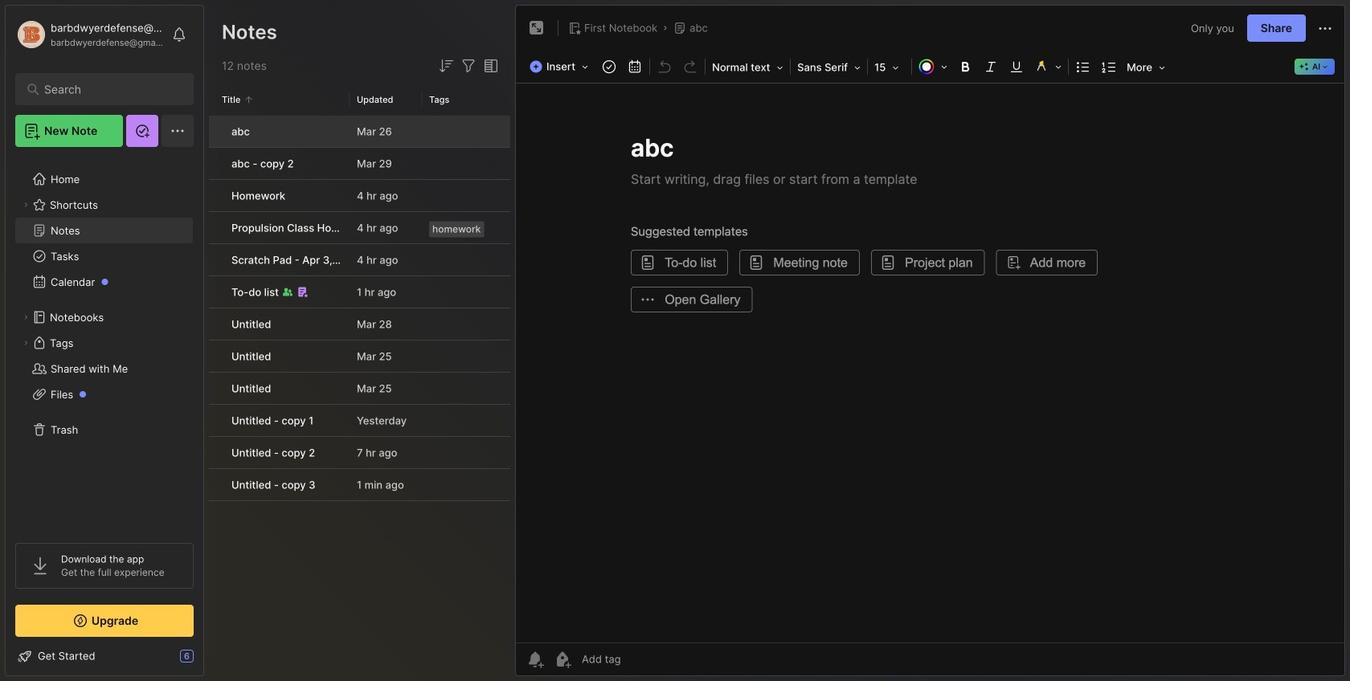 Task type: locate. For each thing, give the bounding box(es) containing it.
Add filters field
[[459, 56, 478, 76]]

row group
[[209, 116, 510, 502]]

task image
[[598, 55, 621, 78]]

none search field inside main element
[[44, 80, 172, 99]]

More field
[[1122, 56, 1170, 79]]

1 cell from the top
[[209, 116, 222, 147]]

add tag image
[[553, 650, 572, 670]]

tree
[[6, 157, 203, 529]]

calendar event image
[[624, 55, 646, 78]]

bold image
[[954, 55, 977, 78]]

Search text field
[[44, 82, 172, 97]]

cell
[[209, 116, 222, 147], [209, 148, 222, 179], [209, 180, 222, 211], [209, 212, 222, 244], [209, 244, 222, 276], [209, 276, 222, 308], [209, 309, 222, 340], [209, 341, 222, 372], [209, 373, 222, 404], [209, 405, 222, 436], [209, 437, 222, 469], [209, 469, 222, 501]]

Insert field
[[526, 55, 596, 78]]

6 cell from the top
[[209, 276, 222, 308]]

Sort options field
[[436, 56, 456, 76]]

expand notebooks image
[[21, 313, 31, 322]]

expand tags image
[[21, 338, 31, 348]]

7 cell from the top
[[209, 309, 222, 340]]

None search field
[[44, 80, 172, 99]]

add a reminder image
[[526, 650, 545, 670]]

12 cell from the top
[[209, 469, 222, 501]]

numbered list image
[[1098, 55, 1121, 78]]

add filters image
[[459, 56, 478, 76]]

expand note image
[[527, 18, 547, 38]]

more actions image
[[1316, 19, 1335, 38]]

Note Editor text field
[[516, 83, 1345, 643]]

Font size field
[[870, 56, 910, 79]]

10 cell from the top
[[209, 405, 222, 436]]



Task type: describe. For each thing, give the bounding box(es) containing it.
3 cell from the top
[[209, 180, 222, 211]]

2 cell from the top
[[209, 148, 222, 179]]

main element
[[0, 0, 209, 682]]

More actions field
[[1316, 18, 1335, 38]]

underline image
[[1006, 55, 1028, 78]]

Font family field
[[793, 56, 866, 79]]

tree inside main element
[[6, 157, 203, 529]]

click to collapse image
[[203, 652, 215, 671]]

note window element
[[515, 5, 1345, 681]]

11 cell from the top
[[209, 437, 222, 469]]

Account field
[[15, 18, 164, 51]]

8 cell from the top
[[209, 341, 222, 372]]

5 cell from the top
[[209, 244, 222, 276]]

italic image
[[980, 55, 1002, 78]]

Add tag field
[[580, 653, 701, 667]]

Highlight field
[[1030, 55, 1067, 78]]

Help and Learning task checklist field
[[6, 644, 203, 670]]

View options field
[[478, 56, 501, 76]]

9 cell from the top
[[209, 373, 222, 404]]

bulleted list image
[[1072, 55, 1095, 78]]

Font color field
[[914, 55, 953, 78]]

Heading level field
[[707, 56, 789, 79]]

4 cell from the top
[[209, 212, 222, 244]]



Task type: vqa. For each thing, say whether or not it's contained in the screenshot.
cell
yes



